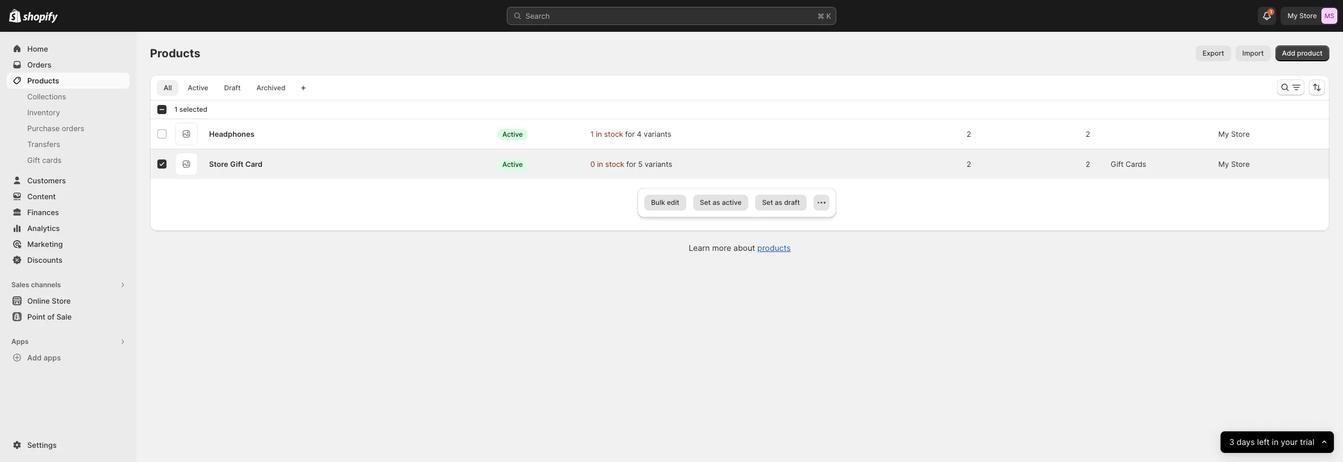Task type: locate. For each thing, give the bounding box(es) containing it.
tab list
[[155, 80, 295, 96]]

shopify image
[[9, 9, 21, 23], [23, 12, 58, 23]]

discounts
[[27, 256, 63, 265]]

⌘ k
[[818, 11, 831, 20]]

2 horizontal spatial gift
[[1111, 160, 1124, 169]]

draft link
[[217, 80, 247, 96]]

in left 4
[[596, 130, 602, 139]]

2 vertical spatial in
[[1272, 437, 1279, 448]]

my store image
[[1322, 8, 1338, 24]]

products
[[150, 47, 200, 60], [27, 76, 59, 85]]

gift
[[27, 156, 40, 165], [230, 160, 244, 169], [1111, 160, 1124, 169]]

collections
[[27, 92, 66, 101]]

store inside button
[[52, 297, 71, 306]]

0 vertical spatial stock
[[604, 130, 623, 139]]

finances
[[27, 208, 59, 217]]

1 set from the left
[[700, 198, 711, 207]]

4
[[637, 130, 642, 139]]

5
[[638, 160, 643, 169]]

1 horizontal spatial 1
[[591, 130, 594, 139]]

add inside add apps button
[[27, 353, 42, 363]]

2 vertical spatial my store
[[1219, 160, 1250, 169]]

1 button
[[1258, 7, 1277, 25]]

edit
[[667, 198, 680, 207]]

sales channels
[[11, 281, 61, 289]]

1 vertical spatial products
[[27, 76, 59, 85]]

0 vertical spatial in
[[596, 130, 602, 139]]

for left 5
[[627, 160, 636, 169]]

inventory link
[[7, 105, 130, 120]]

1 up 0
[[591, 130, 594, 139]]

store
[[1300, 11, 1317, 20], [1231, 130, 1250, 139], [209, 160, 228, 169], [1231, 160, 1250, 169], [52, 297, 71, 306]]

1 vertical spatial my
[[1219, 130, 1229, 139]]

3
[[1230, 437, 1235, 448]]

variants right 5
[[645, 160, 672, 169]]

1 for 1
[[1270, 9, 1273, 15]]

import
[[1243, 49, 1264, 57]]

as left draft
[[775, 198, 783, 207]]

variants right 4
[[644, 130, 672, 139]]

2 vertical spatial my
[[1219, 160, 1229, 169]]

1 left selected
[[174, 105, 178, 114]]

2 as from the left
[[775, 198, 783, 207]]

variants
[[644, 130, 672, 139], [645, 160, 672, 169]]

1 horizontal spatial products
[[150, 47, 200, 60]]

online store
[[27, 297, 71, 306]]

as inside the 'set as active' button
[[713, 198, 720, 207]]

active for headphones
[[502, 130, 523, 138]]

my store for 0 in stock for 5 variants
[[1219, 160, 1250, 169]]

active
[[722, 198, 742, 207]]

1 vertical spatial in
[[597, 160, 603, 169]]

2 horizontal spatial 1
[[1270, 9, 1273, 15]]

tab list containing all
[[155, 80, 295, 96]]

1 up the import button
[[1270, 9, 1273, 15]]

my
[[1288, 11, 1298, 20], [1219, 130, 1229, 139], [1219, 160, 1229, 169]]

2 set from the left
[[762, 198, 773, 207]]

0 vertical spatial active
[[188, 84, 208, 92]]

point of sale
[[27, 313, 72, 322]]

add product
[[1282, 49, 1323, 57]]

active inside 'tab list'
[[188, 84, 208, 92]]

stock right 0
[[605, 160, 624, 169]]

content link
[[7, 189, 130, 205]]

1 vertical spatial add
[[27, 353, 42, 363]]

set as active
[[700, 198, 742, 207]]

orders link
[[7, 57, 130, 73]]

products up all
[[150, 47, 200, 60]]

1 horizontal spatial set
[[762, 198, 773, 207]]

as inside set as draft button
[[775, 198, 783, 207]]

my for 0 in stock for 5 variants
[[1219, 160, 1229, 169]]

set left draft
[[762, 198, 773, 207]]

0
[[591, 160, 595, 169]]

0 vertical spatial for
[[625, 130, 635, 139]]

1 vertical spatial for
[[627, 160, 636, 169]]

my store
[[1288, 11, 1317, 20], [1219, 130, 1250, 139], [1219, 160, 1250, 169]]

1 as from the left
[[713, 198, 720, 207]]

0 horizontal spatial as
[[713, 198, 720, 207]]

for
[[625, 130, 635, 139], [627, 160, 636, 169]]

3 days left in your trial
[[1230, 437, 1315, 448]]

add inside add product link
[[1282, 49, 1296, 57]]

1 vertical spatial 1
[[174, 105, 178, 114]]

0 in stock for 5 variants
[[591, 160, 672, 169]]

set for set as active
[[700, 198, 711, 207]]

2 vertical spatial 1
[[591, 130, 594, 139]]

set inside button
[[762, 198, 773, 207]]

add left "apps"
[[27, 353, 42, 363]]

1 horizontal spatial add
[[1282, 49, 1296, 57]]

trial
[[1301, 437, 1315, 448]]

0 horizontal spatial add
[[27, 353, 42, 363]]

1 inside dropdown button
[[1270, 9, 1273, 15]]

set inside button
[[700, 198, 711, 207]]

set left active
[[700, 198, 711, 207]]

⌘
[[818, 11, 825, 20]]

2
[[967, 130, 972, 139], [1086, 130, 1091, 139], [967, 160, 972, 169], [1086, 160, 1091, 169]]

1 for 1 in stock for 4 variants
[[591, 130, 594, 139]]

settings link
[[7, 438, 130, 453]]

0 vertical spatial variants
[[644, 130, 672, 139]]

archived link
[[250, 80, 292, 96]]

1 vertical spatial variants
[[645, 160, 672, 169]]

1 vertical spatial stock
[[605, 160, 624, 169]]

2 vertical spatial active
[[502, 160, 523, 168]]

inventory
[[27, 108, 60, 117]]

as
[[713, 198, 720, 207], [775, 198, 783, 207]]

content
[[27, 192, 56, 201]]

0 horizontal spatial set
[[700, 198, 711, 207]]

0 horizontal spatial gift
[[27, 156, 40, 165]]

1 horizontal spatial gift
[[230, 160, 244, 169]]

in right 0
[[597, 160, 603, 169]]

search
[[526, 11, 550, 20]]

products link
[[758, 243, 791, 253]]

0 horizontal spatial products
[[27, 76, 59, 85]]

1 horizontal spatial as
[[775, 198, 783, 207]]

as left active
[[713, 198, 720, 207]]

1
[[1270, 9, 1273, 15], [174, 105, 178, 114], [591, 130, 594, 139]]

0 horizontal spatial 1
[[174, 105, 178, 114]]

1 vertical spatial active
[[502, 130, 523, 138]]

finances link
[[7, 205, 130, 220]]

in right left
[[1272, 437, 1279, 448]]

online
[[27, 297, 50, 306]]

of
[[47, 313, 55, 322]]

stock left 4
[[604, 130, 623, 139]]

bulk edit
[[651, 198, 680, 207]]

0 vertical spatial add
[[1282, 49, 1296, 57]]

products up collections
[[27, 76, 59, 85]]

add apps button
[[7, 350, 130, 366]]

active
[[188, 84, 208, 92], [502, 130, 523, 138], [502, 160, 523, 168]]

home link
[[7, 41, 130, 57]]

add apps
[[27, 353, 61, 363]]

set
[[700, 198, 711, 207], [762, 198, 773, 207]]

marketing
[[27, 240, 63, 249]]

1 vertical spatial my store
[[1219, 130, 1250, 139]]

for left 4
[[625, 130, 635, 139]]

for for 5
[[627, 160, 636, 169]]

in inside dropdown button
[[1272, 437, 1279, 448]]

apps
[[44, 353, 61, 363]]

0 vertical spatial 1
[[1270, 9, 1273, 15]]

2 button
[[961, 123, 985, 145], [1080, 123, 1104, 145], [961, 153, 985, 176], [1080, 153, 1104, 176]]

days
[[1237, 437, 1255, 448]]

left
[[1258, 437, 1270, 448]]

add
[[1282, 49, 1296, 57], [27, 353, 42, 363]]

cards
[[1126, 160, 1147, 169]]

add left product
[[1282, 49, 1296, 57]]



Task type: describe. For each thing, give the bounding box(es) containing it.
marketing link
[[7, 236, 130, 252]]

orders
[[62, 124, 84, 133]]

add for add product
[[1282, 49, 1296, 57]]

sale
[[56, 313, 72, 322]]

headphones link
[[209, 128, 254, 140]]

0 vertical spatial products
[[150, 47, 200, 60]]

0 vertical spatial my
[[1288, 11, 1298, 20]]

as for draft
[[775, 198, 783, 207]]

collections link
[[7, 89, 130, 105]]

customers link
[[7, 173, 130, 189]]

products link
[[7, 73, 130, 89]]

products
[[758, 243, 791, 253]]

analytics
[[27, 224, 60, 233]]

point of sale link
[[7, 309, 130, 325]]

home
[[27, 44, 48, 53]]

apps
[[11, 338, 29, 346]]

set for set as draft
[[762, 198, 773, 207]]

import button
[[1236, 45, 1271, 61]]

1 in stock for 4 variants
[[591, 130, 672, 139]]

cards
[[42, 156, 62, 165]]

1 selected
[[174, 105, 208, 114]]

archived
[[257, 84, 286, 92]]

about
[[734, 243, 755, 253]]

customers
[[27, 176, 66, 185]]

draft
[[224, 84, 241, 92]]

as for active
[[713, 198, 720, 207]]

variants for 1 in stock for 4 variants
[[644, 130, 672, 139]]

stock for 0 in stock
[[605, 160, 624, 169]]

set as draft button
[[755, 195, 807, 211]]

add for add apps
[[27, 353, 42, 363]]

stock for 1 in stock
[[604, 130, 623, 139]]

in for 0
[[597, 160, 603, 169]]

learn more about products
[[689, 243, 791, 253]]

all button
[[157, 80, 179, 96]]

3 days left in your trial button
[[1221, 432, 1334, 453]]

1 horizontal spatial shopify image
[[23, 12, 58, 23]]

export button
[[1196, 45, 1231, 61]]

discounts link
[[7, 252, 130, 268]]

0 vertical spatial my store
[[1288, 11, 1317, 20]]

export
[[1203, 49, 1224, 57]]

gift inside the store gift card link
[[230, 160, 244, 169]]

headphones
[[209, 130, 254, 139]]

transfers
[[27, 140, 60, 149]]

purchase orders
[[27, 124, 84, 133]]

your
[[1281, 437, 1298, 448]]

set as active button
[[693, 195, 749, 211]]

purchase
[[27, 124, 60, 133]]

1 for 1 selected
[[174, 105, 178, 114]]

point
[[27, 313, 45, 322]]

more
[[712, 243, 731, 253]]

analytics link
[[7, 220, 130, 236]]

store gift card link
[[209, 159, 263, 170]]

my for 1 in stock for 4 variants
[[1219, 130, 1229, 139]]

gift cards link
[[7, 152, 130, 168]]

for for 4
[[625, 130, 635, 139]]

channels
[[31, 281, 61, 289]]

gift cards
[[27, 156, 62, 165]]

variants for 0 in stock for 5 variants
[[645, 160, 672, 169]]

sales channels button
[[7, 277, 130, 293]]

set as draft
[[762, 198, 800, 207]]

orders
[[27, 60, 51, 69]]

gift cards
[[1111, 160, 1147, 169]]

0 horizontal spatial shopify image
[[9, 9, 21, 23]]

bulk
[[651, 198, 665, 207]]

add product link
[[1276, 45, 1330, 61]]

card
[[245, 160, 263, 169]]

online store button
[[0, 293, 136, 309]]

online store link
[[7, 293, 130, 309]]

in for 1
[[596, 130, 602, 139]]

k
[[827, 11, 831, 20]]

all
[[164, 84, 172, 92]]

learn
[[689, 243, 710, 253]]

active link
[[181, 80, 215, 96]]

active for store gift card
[[502, 160, 523, 168]]

point of sale button
[[0, 309, 136, 325]]

gift for gift cards
[[1111, 160, 1124, 169]]

my store for 1 in stock for 4 variants
[[1219, 130, 1250, 139]]

product
[[1297, 49, 1323, 57]]

gift for gift cards
[[27, 156, 40, 165]]

transfers link
[[7, 136, 130, 152]]

draft
[[784, 198, 800, 207]]

apps button
[[7, 334, 130, 350]]

store gift card
[[209, 160, 263, 169]]

bulk edit button
[[644, 195, 686, 211]]



Task type: vqa. For each thing, say whether or not it's contained in the screenshot.
Set up your online store
no



